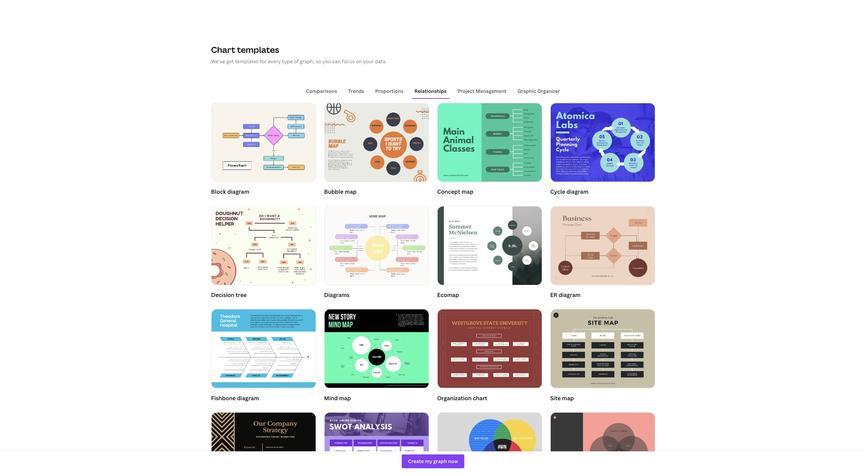 Task type: vqa. For each thing, say whether or not it's contained in the screenshot.
Site
yes



Task type: describe. For each thing, give the bounding box(es) containing it.
ecomap
[[437, 291, 459, 299]]

patterned 3-circle venn diagram image
[[438, 413, 542, 472]]

block diagram
[[211, 188, 249, 196]]

diagrams link
[[324, 206, 429, 301]]

you
[[322, 58, 331, 65]]

bubble map link
[[324, 103, 429, 198]]

project management button
[[455, 85, 509, 98]]

your
[[363, 58, 374, 65]]

map for bubble map
[[345, 188, 357, 196]]

er diagram link
[[550, 206, 655, 301]]

chart
[[211, 44, 235, 55]]

map for mind map
[[339, 395, 351, 402]]

chart
[[473, 395, 487, 402]]

decision
[[211, 291, 234, 299]]

cycle
[[550, 188, 565, 196]]

organization chart
[[437, 395, 487, 402]]

mind map link
[[324, 310, 429, 405]]

mind map
[[324, 395, 351, 402]]

blue white fishbone diagram chart image
[[211, 310, 316, 389]]

comparisons button
[[303, 85, 340, 98]]

bubble map
[[324, 188, 357, 196]]

relationships button
[[412, 85, 449, 98]]

green concept map chart image
[[438, 103, 542, 182]]

trends
[[348, 88, 364, 95]]

decision tree
[[211, 291, 247, 299]]

block
[[211, 188, 226, 196]]

1 vertical spatial templates
[[235, 58, 259, 65]]

westgrove state university central student council org chart image
[[438, 310, 542, 389]]

site
[[550, 395, 561, 402]]

graphic organizer
[[518, 88, 560, 95]]

concept map
[[437, 188, 473, 196]]

management
[[476, 88, 507, 95]]

project
[[458, 88, 475, 95]]

of
[[294, 58, 299, 65]]

block diagram link
[[211, 103, 316, 198]]

type
[[282, 58, 293, 65]]

purple swot analysis chart image
[[324, 413, 429, 472]]

fishbone diagram
[[211, 395, 259, 402]]

on
[[356, 58, 362, 65]]

project management
[[458, 88, 507, 95]]



Task type: locate. For each thing, give the bounding box(es) containing it.
map for site map
[[562, 395, 574, 402]]

data.
[[375, 58, 387, 65]]

organization
[[437, 395, 472, 402]]

diagram for fishbone diagram
[[237, 395, 259, 402]]

brown traditional strategy map chart image
[[211, 413, 316, 472]]

relationships
[[415, 88, 447, 95]]

map
[[345, 188, 357, 196], [462, 188, 473, 196], [339, 395, 351, 402], [562, 395, 574, 402]]

can
[[332, 58, 341, 65]]

diagram right the cycle
[[567, 188, 588, 196]]

block diagram image
[[211, 103, 316, 182]]

templates up for
[[237, 44, 279, 55]]

organization chart link
[[437, 310, 542, 405]]

diagram inside cycle diagram link
[[567, 188, 588, 196]]

0 vertical spatial templates
[[237, 44, 279, 55]]

organizer
[[537, 88, 560, 95]]

map right mind
[[339, 395, 351, 402]]

fishbone
[[211, 395, 236, 402]]

cycle diagram
[[550, 188, 588, 196]]

blue and mint green cycle diagram image
[[551, 103, 655, 182]]

er
[[550, 291, 557, 299]]

site map link
[[550, 310, 655, 405]]

map right site in the bottom of the page
[[562, 395, 574, 402]]

site map
[[550, 395, 574, 402]]

marketing mix 4-circle venn diagram image
[[551, 413, 655, 472]]

got
[[226, 58, 234, 65]]

mind
[[324, 395, 338, 402]]

diagram
[[227, 188, 249, 196], [567, 188, 588, 196], [559, 291, 581, 299], [237, 395, 259, 402]]

cycle diagram link
[[550, 103, 655, 198]]

minimalist story mind map image
[[324, 310, 429, 389]]

diagram inside er diagram link
[[559, 291, 581, 299]]

templates left for
[[235, 58, 259, 65]]

comparisons
[[306, 88, 337, 95]]

diagram for block diagram
[[227, 188, 249, 196]]

decision tree link
[[211, 206, 316, 301]]

diagrams
[[324, 291, 349, 299]]

map right concept at top
[[462, 188, 473, 196]]

beige cafe site map chart image
[[551, 310, 655, 389]]

tree
[[236, 291, 247, 299]]

graphic organizer button
[[515, 85, 563, 98]]

fishbone diagram link
[[211, 310, 316, 405]]

green classic minimalist eco map chart image
[[438, 207, 542, 285]]

map right the bubble
[[345, 188, 357, 196]]

bubble
[[324, 188, 343, 196]]

templates
[[237, 44, 279, 55], [235, 58, 259, 65]]

trends button
[[345, 85, 367, 98]]

diagrams image
[[324, 207, 429, 285]]

every
[[268, 58, 281, 65]]

diagram inside block diagram link
[[227, 188, 249, 196]]

concept map link
[[437, 103, 542, 198]]

proportions button
[[372, 85, 406, 98]]

diagram right fishbone
[[237, 395, 259, 402]]

map for concept map
[[462, 188, 473, 196]]

dark blue and tomato sport icons bubble map chart image
[[324, 103, 429, 182]]

we've
[[211, 58, 225, 65]]

ivory doughnut illustration decision tree chart image
[[211, 207, 316, 285]]

graph,
[[300, 58, 315, 65]]

ecomap link
[[437, 206, 542, 301]]

diagram for cycle diagram
[[567, 188, 588, 196]]

graphic
[[518, 88, 536, 95]]

chart templates we've got templates for every type of graph, so you can focus on your data.
[[211, 44, 387, 65]]

diagram for er diagram
[[559, 291, 581, 299]]

focus
[[342, 58, 355, 65]]

er diagram image
[[551, 207, 655, 285]]

diagram right er at the right of page
[[559, 291, 581, 299]]

diagram right the 'block' on the top left of page
[[227, 188, 249, 196]]

for
[[260, 58, 267, 65]]

proportions
[[375, 88, 404, 95]]

diagram inside "fishbone diagram" link
[[237, 395, 259, 402]]

er diagram
[[550, 291, 581, 299]]

so
[[316, 58, 321, 65]]

concept
[[437, 188, 460, 196]]



